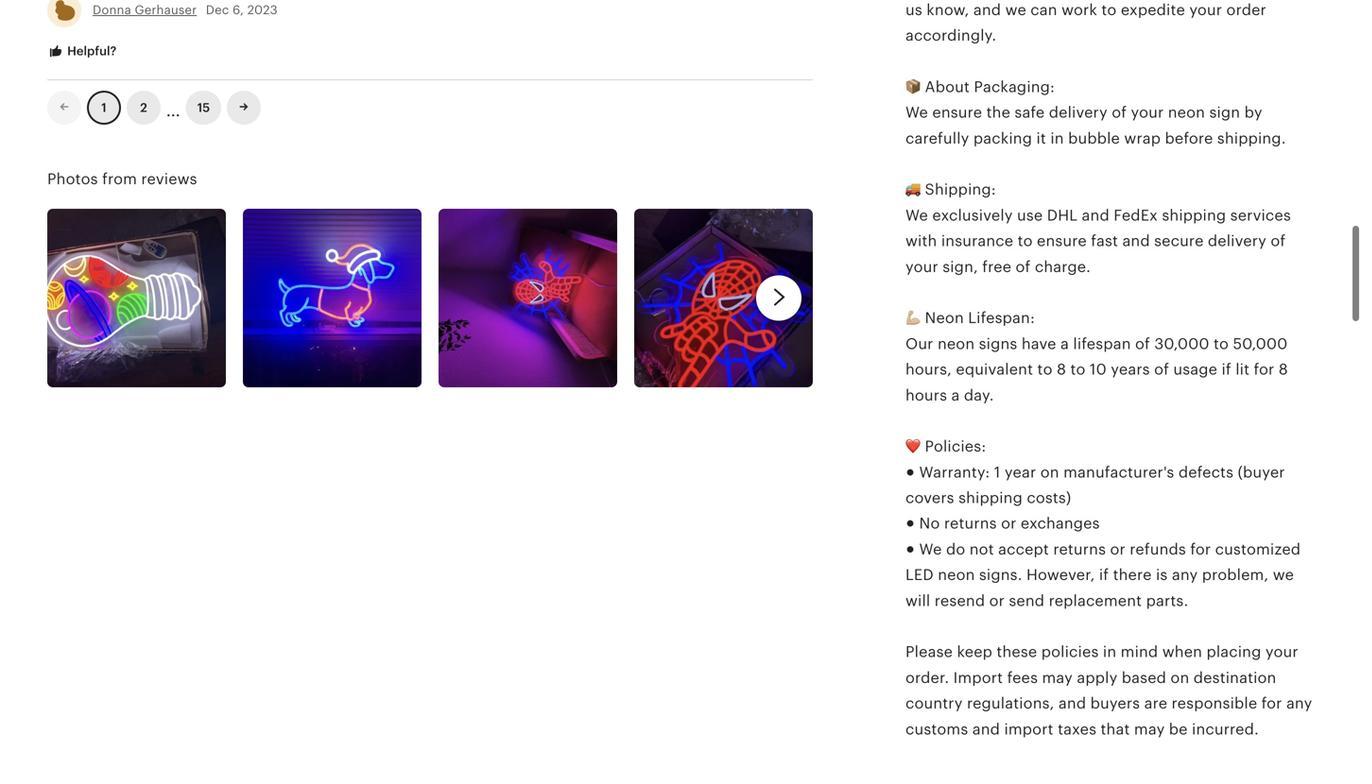 Task type: describe. For each thing, give the bounding box(es) containing it.
packing
[[974, 130, 1033, 147]]

sign,
[[943, 258, 979, 275]]

exclusively
[[933, 207, 1013, 224]]

donna gerhauser dec 6, 2023
[[93, 3, 278, 17]]

your inside 📦 about packaging: we ensure the safe delivery of your neon sign by carefully packing it in bubble wrap before shipping.
[[1131, 104, 1164, 121]]

on inside please keep these policies in mind when placing your order. import fees may apply based on destination country regulations, and buyers are responsible for any customs and import taxes that may be incurred.
[[1171, 670, 1190, 687]]

in inside please keep these policies in mind when placing your order. import fees may apply based on destination country regulations, and buyers are responsible for any customs and import taxes that may be incurred.
[[1103, 644, 1117, 661]]

0 vertical spatial or
[[1001, 516, 1017, 533]]

defects
[[1179, 464, 1234, 481]]

to down have
[[1038, 361, 1053, 378]]

reviews
[[141, 171, 197, 188]]

customized
[[1216, 541, 1301, 558]]

and down regulations,
[[973, 721, 1000, 738]]

to inside 🚚 shipping: we exclusively use dhl and fedex shipping services with insurance to ensure fast and secure delivery of your sign, free of charge.
[[1018, 233, 1033, 250]]

not
[[970, 541, 995, 558]]

❤️
[[906, 438, 921, 455]]

shipping inside ❤️ policies: ● warranty: 1 year on manufacturer's defects (buyer covers shipping costs) ● no returns or exchanges ● we do not accept returns or refunds for customized led neon signs. however, if there is any problem, we will resend or send replacement parts.
[[959, 490, 1023, 507]]

will
[[906, 593, 931, 610]]

your inside please keep these policies in mind when placing your order. import fees may apply based on destination country regulations, and buyers are responsible for any customs and import taxes that may be incurred.
[[1266, 644, 1299, 661]]

from
[[102, 171, 137, 188]]

shipping.
[[1218, 130, 1287, 147]]

2 8 from the left
[[1279, 361, 1289, 378]]

parts.
[[1147, 593, 1189, 610]]

ensure inside 🚚 shipping: we exclusively use dhl and fedex shipping services with insurance to ensure fast and secure delivery of your sign, free of charge.
[[1037, 233, 1087, 250]]

we
[[1273, 567, 1295, 584]]

services
[[1231, 207, 1292, 224]]

insurance
[[942, 233, 1014, 250]]

use
[[1017, 207, 1043, 224]]

safe
[[1015, 104, 1045, 121]]

taxes
[[1058, 721, 1097, 738]]

equivalent
[[956, 361, 1034, 378]]

of inside 📦 about packaging: we ensure the safe delivery of your neon sign by carefully packing it in bubble wrap before shipping.
[[1112, 104, 1127, 121]]

1 ● from the top
[[906, 464, 915, 481]]

2 link
[[127, 91, 161, 125]]

we inside 🚚 shipping: we exclusively use dhl and fedex shipping services with insurance to ensure fast and secure delivery of your sign, free of charge.
[[906, 207, 929, 224]]

neon inside ❤️ policies: ● warranty: 1 year on manufacturer's defects (buyer covers shipping costs) ● no returns or exchanges ● we do not accept returns or refunds for customized led neon signs. however, if there is any problem, we will resend or send replacement parts.
[[938, 567, 975, 584]]

dec
[[206, 3, 229, 17]]

1 8 from the left
[[1057, 361, 1067, 378]]

(buyer
[[1238, 464, 1286, 481]]

warranty:
[[920, 464, 990, 481]]

photos
[[47, 171, 98, 188]]

however,
[[1027, 567, 1095, 584]]

charge.
[[1035, 258, 1091, 275]]

your inside 🚚 shipping: we exclusively use dhl and fedex shipping services with insurance to ensure fast and secure delivery of your sign, free of charge.
[[906, 258, 939, 275]]

exchanges
[[1021, 516, 1100, 533]]

signs.
[[980, 567, 1023, 584]]

keep
[[957, 644, 993, 661]]

day.
[[964, 387, 994, 404]]

neon
[[925, 310, 964, 327]]

we inside ❤️ policies: ● warranty: 1 year on manufacturer's defects (buyer covers shipping costs) ● no returns or exchanges ● we do not accept returns or refunds for customized led neon signs. however, if there is any problem, we will resend or send replacement parts.
[[920, 541, 942, 558]]

lifespan:
[[969, 310, 1035, 327]]

incurred.
[[1192, 721, 1259, 738]]

free
[[983, 258, 1012, 275]]

to left 10
[[1071, 361, 1086, 378]]

on inside ❤️ policies: ● warranty: 1 year on manufacturer's defects (buyer covers shipping costs) ● no returns or exchanges ● we do not accept returns or refunds for customized led neon signs. however, if there is any problem, we will resend or send replacement parts.
[[1041, 464, 1060, 481]]

💪🏼 neon lifespan: our neon signs have a lifespan of 30,000 to 50,000 hours, equivalent to 8 to 10 years of usage if lit for 8 hours a day.
[[906, 310, 1289, 404]]

by
[[1245, 104, 1263, 121]]

send
[[1009, 593, 1045, 610]]

30,000
[[1155, 336, 1210, 353]]

ensure inside 📦 about packaging: we ensure the safe delivery of your neon sign by carefully packing it in bubble wrap before shipping.
[[933, 104, 983, 121]]

do
[[946, 541, 966, 558]]

based
[[1122, 670, 1167, 687]]

1 inside ❤️ policies: ● warranty: 1 year on manufacturer's defects (buyer covers shipping costs) ● no returns or exchanges ● we do not accept returns or refunds for customized led neon signs. however, if there is any problem, we will resend or send replacement parts.
[[995, 464, 1001, 481]]

of right free in the top right of the page
[[1016, 258, 1031, 275]]

neon inside 📦 about packaging: we ensure the safe delivery of your neon sign by carefully packing it in bubble wrap before shipping.
[[1169, 104, 1206, 121]]

that
[[1101, 721, 1130, 738]]

import
[[954, 670, 1003, 687]]

delivery inside 🚚 shipping: we exclusively use dhl and fedex shipping services with insurance to ensure fast and secure delivery of your sign, free of charge.
[[1208, 233, 1267, 250]]

❤️ policies: ● warranty: 1 year on manufacturer's defects (buyer covers shipping costs) ● no returns or exchanges ● we do not accept returns or refunds for customized led neon signs. however, if there is any problem, we will resend or send replacement parts.
[[906, 438, 1301, 610]]

for inside ❤️ policies: ● warranty: 1 year on manufacturer's defects (buyer covers shipping costs) ● no returns or exchanges ● we do not accept returns or refunds for customized led neon signs. however, if there is any problem, we will resend or send replacement parts.
[[1191, 541, 1211, 558]]

hours
[[906, 387, 948, 404]]

0 horizontal spatial 1
[[101, 101, 107, 115]]

any inside ❤️ policies: ● warranty: 1 year on manufacturer's defects (buyer covers shipping costs) ● no returns or exchanges ● we do not accept returns or refunds for customized led neon signs. however, if there is any problem, we will resend or send replacement parts.
[[1172, 567, 1198, 584]]

in inside 📦 about packaging: we ensure the safe delivery of your neon sign by carefully packing it in bubble wrap before shipping.
[[1051, 130, 1064, 147]]

donna gerhauser link
[[93, 3, 197, 17]]

customs
[[906, 721, 969, 738]]

50,000
[[1233, 336, 1288, 353]]

6,
[[233, 3, 244, 17]]

2
[[140, 101, 147, 115]]

placing
[[1207, 644, 1262, 661]]

there
[[1114, 567, 1152, 584]]

of up years
[[1136, 336, 1151, 353]]

please keep these policies in mind when placing your order. import fees may apply based on destination country regulations, and buyers are responsible for any customs and import taxes that may be incurred.
[[906, 644, 1313, 738]]

led
[[906, 567, 934, 584]]

before
[[1165, 130, 1214, 147]]

and down the fedex
[[1123, 233, 1151, 250]]

our
[[906, 336, 934, 353]]

are
[[1145, 696, 1168, 713]]

buyers
[[1091, 696, 1141, 713]]

any inside please keep these policies in mind when placing your order. import fees may apply based on destination country regulations, and buyers are responsible for any customs and import taxes that may be incurred.
[[1287, 696, 1313, 713]]

the
[[987, 104, 1011, 121]]

fast
[[1091, 233, 1119, 250]]

please
[[906, 644, 953, 661]]

2023
[[247, 3, 278, 17]]

3 ● from the top
[[906, 541, 915, 558]]

dhl
[[1047, 207, 1078, 224]]



Task type: vqa. For each thing, say whether or not it's contained in the screenshot.
$ corresponding to $ 12.37
no



Task type: locate. For each thing, give the bounding box(es) containing it.
15 link
[[186, 91, 221, 125]]

● up the led
[[906, 541, 915, 558]]

delivery
[[1049, 104, 1108, 121], [1208, 233, 1267, 250]]

fees
[[1008, 670, 1038, 687]]

0 vertical spatial on
[[1041, 464, 1060, 481]]

if up replacement on the right bottom of page
[[1100, 567, 1109, 584]]

of up wrap
[[1112, 104, 1127, 121]]

1 vertical spatial delivery
[[1208, 233, 1267, 250]]

0 vertical spatial any
[[1172, 567, 1198, 584]]

0 horizontal spatial returns
[[945, 516, 997, 533]]

neon down do on the bottom right
[[938, 567, 975, 584]]

1 vertical spatial neon
[[938, 336, 975, 353]]

for right 'refunds'
[[1191, 541, 1211, 558]]

mind
[[1121, 644, 1159, 661]]

donna
[[93, 3, 131, 17]]

0 horizontal spatial in
[[1051, 130, 1064, 147]]

0 vertical spatial 1
[[101, 101, 107, 115]]

no
[[920, 516, 940, 533]]

10
[[1090, 361, 1107, 378]]

is
[[1156, 567, 1168, 584]]

1 horizontal spatial 8
[[1279, 361, 1289, 378]]

0 horizontal spatial 8
[[1057, 361, 1067, 378]]

these
[[997, 644, 1038, 661]]

returns up not
[[945, 516, 997, 533]]

lifespan
[[1074, 336, 1132, 353]]

or up there
[[1111, 541, 1126, 558]]

neon up the before
[[1169, 104, 1206, 121]]

delivery inside 📦 about packaging: we ensure the safe delivery of your neon sign by carefully packing it in bubble wrap before shipping.
[[1049, 104, 1108, 121]]

costs)
[[1027, 490, 1072, 507]]

import
[[1005, 721, 1054, 738]]

neon inside 💪🏼 neon lifespan: our neon signs have a lifespan of 30,000 to 50,000 hours, equivalent to 8 to 10 years of usage if lit for 8 hours a day.
[[938, 336, 975, 353]]

1 vertical spatial on
[[1171, 670, 1190, 687]]

helpful?
[[64, 44, 117, 58]]

1 vertical spatial any
[[1287, 696, 1313, 713]]

neon down neon
[[938, 336, 975, 353]]

with
[[906, 233, 938, 250]]

0 horizontal spatial on
[[1041, 464, 1060, 481]]

carefully
[[906, 130, 970, 147]]

1 horizontal spatial your
[[1131, 104, 1164, 121]]

1 vertical spatial may
[[1135, 721, 1165, 738]]

0 horizontal spatial delivery
[[1049, 104, 1108, 121]]

if
[[1222, 361, 1232, 378], [1100, 567, 1109, 584]]

for inside 💪🏼 neon lifespan: our neon signs have a lifespan of 30,000 to 50,000 hours, equivalent to 8 to 10 years of usage if lit for 8 hours a day.
[[1254, 361, 1275, 378]]

or down signs.
[[990, 593, 1005, 610]]

policies:
[[925, 438, 987, 455]]

0 vertical spatial shipping
[[1162, 207, 1227, 224]]

your
[[1131, 104, 1164, 121], [906, 258, 939, 275], [1266, 644, 1299, 661]]

may down are
[[1135, 721, 1165, 738]]

1 horizontal spatial delivery
[[1208, 233, 1267, 250]]

1 vertical spatial shipping
[[959, 490, 1023, 507]]

2 vertical spatial ●
[[906, 541, 915, 558]]

1 vertical spatial if
[[1100, 567, 1109, 584]]

1 horizontal spatial returns
[[1054, 541, 1106, 558]]

0 horizontal spatial if
[[1100, 567, 1109, 584]]

apply
[[1077, 670, 1118, 687]]

0 horizontal spatial your
[[906, 258, 939, 275]]

1 horizontal spatial may
[[1135, 721, 1165, 738]]

💪🏼
[[906, 310, 921, 327]]

1 vertical spatial ensure
[[1037, 233, 1087, 250]]

your down with
[[906, 258, 939, 275]]

regulations,
[[967, 696, 1055, 713]]

in right it
[[1051, 130, 1064, 147]]

1 vertical spatial ●
[[906, 516, 915, 533]]

0 horizontal spatial ensure
[[933, 104, 983, 121]]

returns
[[945, 516, 997, 533], [1054, 541, 1106, 558]]

…
[[166, 94, 180, 121]]

refunds
[[1130, 541, 1187, 558]]

to up usage on the top of the page
[[1214, 336, 1229, 353]]

hours,
[[906, 361, 952, 378]]

of down services
[[1271, 233, 1286, 250]]

1 vertical spatial 1
[[995, 464, 1001, 481]]

packaging:
[[974, 78, 1055, 95]]

2 vertical spatial or
[[990, 593, 1005, 610]]

● down the ❤️
[[906, 464, 915, 481]]

years
[[1111, 361, 1150, 378]]

manufacturer's
[[1064, 464, 1175, 481]]

and up fast
[[1082, 207, 1110, 224]]

responsible
[[1172, 696, 1258, 713]]

1 vertical spatial your
[[906, 258, 939, 275]]

ensure down "dhl"
[[1037, 233, 1087, 250]]

any
[[1172, 567, 1198, 584], [1287, 696, 1313, 713]]

for inside please keep these policies in mind when placing your order. import fees may apply based on destination country regulations, and buyers are responsible for any customs and import taxes that may be incurred.
[[1262, 696, 1283, 713]]

your up wrap
[[1131, 104, 1164, 121]]

1 horizontal spatial 1
[[995, 464, 1001, 481]]

on down when
[[1171, 670, 1190, 687]]

signs
[[979, 336, 1018, 353]]

helpful? button
[[33, 34, 131, 69]]

1 vertical spatial or
[[1111, 541, 1126, 558]]

usage
[[1174, 361, 1218, 378]]

if left lit
[[1222, 361, 1232, 378]]

2 vertical spatial your
[[1266, 644, 1299, 661]]

0 horizontal spatial shipping
[[959, 490, 1023, 507]]

and up taxes
[[1059, 696, 1087, 713]]

0 vertical spatial we
[[906, 104, 929, 121]]

0 vertical spatial ensure
[[933, 104, 983, 121]]

we inside 📦 about packaging: we ensure the safe delivery of your neon sign by carefully packing it in bubble wrap before shipping.
[[906, 104, 929, 121]]

shipping up secure
[[1162, 207, 1227, 224]]

if inside ❤️ policies: ● warranty: 1 year on manufacturer's defects (buyer covers shipping costs) ● no returns or exchanges ● we do not accept returns or refunds for customized led neon signs. however, if there is any problem, we will resend or send replacement parts.
[[1100, 567, 1109, 584]]

wrap
[[1125, 130, 1161, 147]]

when
[[1163, 644, 1203, 661]]

accept
[[999, 541, 1050, 558]]

secure
[[1155, 233, 1204, 250]]

for down destination
[[1262, 696, 1283, 713]]

📦
[[906, 78, 921, 95]]

● left no
[[906, 516, 915, 533]]

order.
[[906, 670, 950, 687]]

shipping:
[[925, 181, 996, 198]]

1 horizontal spatial on
[[1171, 670, 1190, 687]]

1 horizontal spatial shipping
[[1162, 207, 1227, 224]]

0 vertical spatial ●
[[906, 464, 915, 481]]

for right lit
[[1254, 361, 1275, 378]]

1 vertical spatial for
[[1191, 541, 1211, 558]]

🚚
[[906, 181, 921, 198]]

photos from reviews
[[47, 171, 197, 188]]

and
[[1082, 207, 1110, 224], [1123, 233, 1151, 250], [1059, 696, 1087, 713], [973, 721, 1000, 738]]

1 left 2 on the top of page
[[101, 101, 107, 115]]

0 horizontal spatial a
[[952, 387, 960, 404]]

we down 🚚
[[906, 207, 929, 224]]

resend
[[935, 593, 986, 610]]

0 vertical spatial may
[[1043, 670, 1073, 687]]

any right is
[[1172, 567, 1198, 584]]

have
[[1022, 336, 1057, 353]]

8 left 10
[[1057, 361, 1067, 378]]

year
[[1005, 464, 1037, 481]]

of
[[1112, 104, 1127, 121], [1271, 233, 1286, 250], [1016, 258, 1031, 275], [1136, 336, 1151, 353], [1155, 361, 1170, 378]]

in up apply
[[1103, 644, 1117, 661]]

0 vertical spatial neon
[[1169, 104, 1206, 121]]

1 horizontal spatial if
[[1222, 361, 1232, 378]]

it
[[1037, 130, 1047, 147]]

1 horizontal spatial in
[[1103, 644, 1117, 661]]

1 vertical spatial in
[[1103, 644, 1117, 661]]

gerhauser
[[135, 3, 197, 17]]

8 down 50,000 in the top of the page
[[1279, 361, 1289, 378]]

covers
[[906, 490, 955, 507]]

delivery up bubble
[[1049, 104, 1108, 121]]

be
[[1169, 721, 1188, 738]]

0 vertical spatial a
[[1061, 336, 1069, 353]]

1 horizontal spatial ensure
[[1037, 233, 1087, 250]]

country
[[906, 696, 963, 713]]

0 horizontal spatial may
[[1043, 670, 1073, 687]]

1 horizontal spatial any
[[1287, 696, 1313, 713]]

0 vertical spatial if
[[1222, 361, 1232, 378]]

about
[[925, 78, 970, 95]]

on up the costs)
[[1041, 464, 1060, 481]]

to
[[1018, 233, 1033, 250], [1214, 336, 1229, 353], [1038, 361, 1053, 378], [1071, 361, 1086, 378]]

2 vertical spatial neon
[[938, 567, 975, 584]]

0 vertical spatial in
[[1051, 130, 1064, 147]]

2 vertical spatial for
[[1262, 696, 1283, 713]]

we left do on the bottom right
[[920, 541, 942, 558]]

15
[[197, 101, 210, 115]]

returns up however, on the bottom
[[1054, 541, 1106, 558]]

shipping inside 🚚 shipping: we exclusively use dhl and fedex shipping services with insurance to ensure fast and secure delivery of your sign, free of charge.
[[1162, 207, 1227, 224]]

shipping
[[1162, 207, 1227, 224], [959, 490, 1023, 507]]

0 vertical spatial your
[[1131, 104, 1164, 121]]

0 horizontal spatial any
[[1172, 567, 1198, 584]]

1 vertical spatial returns
[[1054, 541, 1106, 558]]

🚚 shipping: we exclusively use dhl and fedex shipping services with insurance to ensure fast and secure delivery of your sign, free of charge.
[[906, 181, 1292, 275]]

shipping down year
[[959, 490, 1023, 507]]

0 vertical spatial returns
[[945, 516, 997, 533]]

policies
[[1042, 644, 1099, 661]]

your right placing
[[1266, 644, 1299, 661]]

may down policies
[[1043, 670, 1073, 687]]

may
[[1043, 670, 1073, 687], [1135, 721, 1165, 738]]

to down use
[[1018, 233, 1033, 250]]

1 left year
[[995, 464, 1001, 481]]

2 vertical spatial we
[[920, 541, 942, 558]]

●
[[906, 464, 915, 481], [906, 516, 915, 533], [906, 541, 915, 558]]

1 horizontal spatial a
[[1061, 336, 1069, 353]]

delivery down services
[[1208, 233, 1267, 250]]

if inside 💪🏼 neon lifespan: our neon signs have a lifespan of 30,000 to 50,000 hours, equivalent to 8 to 10 years of usage if lit for 8 hours a day.
[[1222, 361, 1232, 378]]

any right responsible
[[1287, 696, 1313, 713]]

2 ● from the top
[[906, 516, 915, 533]]

of right years
[[1155, 361, 1170, 378]]

lit
[[1236, 361, 1250, 378]]

1 link
[[87, 91, 121, 125]]

2 horizontal spatial your
[[1266, 644, 1299, 661]]

📦 about packaging: we ensure the safe delivery of your neon sign by carefully packing it in bubble wrap before shipping.
[[906, 78, 1287, 147]]

0 vertical spatial for
[[1254, 361, 1275, 378]]

1 vertical spatial a
[[952, 387, 960, 404]]

we down 📦
[[906, 104, 929, 121]]

0 vertical spatial delivery
[[1049, 104, 1108, 121]]

fedex
[[1114, 207, 1158, 224]]

a left day.
[[952, 387, 960, 404]]

a right have
[[1061, 336, 1069, 353]]

or up accept
[[1001, 516, 1017, 533]]

ensure down about
[[933, 104, 983, 121]]

1 vertical spatial we
[[906, 207, 929, 224]]

replacement
[[1049, 593, 1142, 610]]

destination
[[1194, 670, 1277, 687]]



